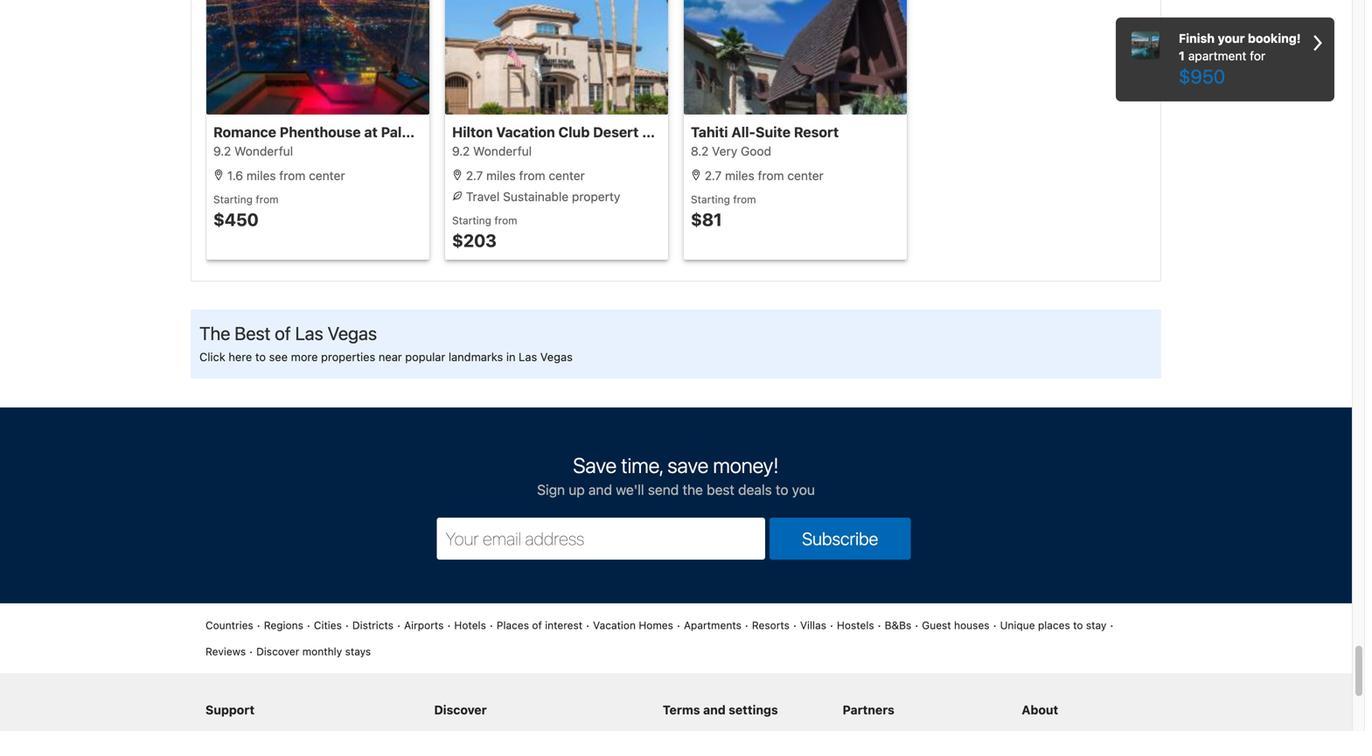 Task type: locate. For each thing, give the bounding box(es) containing it.
0 horizontal spatial and
[[589, 482, 613, 498]]

miles
[[247, 169, 276, 183], [487, 169, 516, 183], [725, 169, 755, 183]]

1 horizontal spatial vegas
[[541, 351, 573, 364]]

vacation left homes
[[593, 620, 636, 632]]

0 horizontal spatial miles
[[247, 169, 276, 183]]

miles for $450
[[247, 169, 276, 183]]

2 horizontal spatial starting
[[691, 193, 731, 206]]

$203
[[452, 230, 497, 251]]

las right in
[[519, 351, 537, 364]]

2.7 up travel at left
[[466, 169, 483, 183]]

vegas right in
[[541, 351, 573, 364]]

0 horizontal spatial vegas
[[328, 323, 377, 344]]

0 horizontal spatial 9.2 wonderful
[[214, 144, 293, 158]]

1 horizontal spatial las
[[519, 351, 537, 364]]

2.7 for tahiti
[[705, 169, 722, 183]]

discover monthly stays link
[[257, 644, 371, 660]]

1 horizontal spatial to
[[776, 482, 789, 498]]

2 horizontal spatial miles
[[725, 169, 755, 183]]

2 vertical spatial to
[[1074, 620, 1084, 632]]

see
[[269, 351, 288, 364]]

2.7 for hilton
[[466, 169, 483, 183]]

1 vertical spatial las
[[295, 323, 324, 344]]

0 vertical spatial discover
[[257, 646, 300, 658]]

2 center from the left
[[549, 169, 585, 183]]

discover for discover monthly stays
[[257, 646, 300, 658]]

center for $450
[[309, 169, 345, 183]]

2.7 miles from center down good
[[702, 169, 824, 183]]

vegas inside hilton vacation club desert retreat las vegas 9.2 wonderful
[[723, 124, 764, 141]]

0 vertical spatial vegas
[[723, 124, 764, 141]]

and right terms
[[704, 703, 726, 718]]

place
[[426, 124, 463, 141]]

0 horizontal spatial vacation
[[496, 124, 555, 141]]

2 2.7 from the left
[[705, 169, 722, 183]]

0 horizontal spatial to
[[255, 351, 266, 364]]

2 horizontal spatial center
[[788, 169, 824, 183]]

vegas
[[723, 124, 764, 141], [328, 323, 377, 344], [541, 351, 573, 364]]

0 horizontal spatial discover
[[257, 646, 300, 658]]

up
[[569, 482, 585, 498]]

2 horizontal spatial vegas
[[723, 124, 764, 141]]

save time, save money! footer
[[0, 407, 1353, 732]]

discover monthly stays
[[257, 646, 371, 658]]

1 horizontal spatial miles
[[487, 169, 516, 183]]

las up more
[[295, 323, 324, 344]]

countries
[[206, 620, 254, 632]]

resorts link
[[752, 618, 790, 634]]

1 miles from the left
[[247, 169, 276, 183]]

districts link
[[353, 618, 394, 634]]

1 horizontal spatial 9.2 wonderful
[[452, 144, 532, 158]]

0 vertical spatial of
[[275, 323, 291, 344]]

of up see
[[275, 323, 291, 344]]

9.2 wonderful inside hilton vacation club desert retreat las vegas 9.2 wonderful
[[452, 144, 532, 158]]

las
[[696, 124, 720, 141], [295, 323, 324, 344], [519, 351, 537, 364]]

center down the romance phenthouse at palms place 9.2 wonderful
[[309, 169, 345, 183]]

to left you
[[776, 482, 789, 498]]

vegas up good
[[723, 124, 764, 141]]

your
[[1219, 31, 1246, 46]]

deals
[[739, 482, 772, 498]]

regions link
[[264, 618, 304, 634]]

center down resort
[[788, 169, 824, 183]]

1 9.2 wonderful from the left
[[214, 144, 293, 158]]

0 vertical spatial vacation
[[496, 124, 555, 141]]

starting inside the starting from $81
[[691, 193, 731, 206]]

3 center from the left
[[788, 169, 824, 183]]

vegas up "properties"
[[328, 323, 377, 344]]

2 miles from the left
[[487, 169, 516, 183]]

2.7
[[466, 169, 483, 183], [705, 169, 722, 183]]

starting inside starting from $450
[[214, 193, 253, 206]]

1 horizontal spatial 2.7 miles from center
[[702, 169, 824, 183]]

0 horizontal spatial center
[[309, 169, 345, 183]]

guest
[[923, 620, 952, 632]]

places of interest link
[[497, 618, 583, 634]]

1 2.7 from the left
[[466, 169, 483, 183]]

1 horizontal spatial starting
[[452, 214, 492, 227]]

of
[[275, 323, 291, 344], [532, 620, 542, 632]]

from inside starting from $450
[[256, 193, 279, 206]]

stays
[[345, 646, 371, 658]]

from inside the starting from $81
[[734, 193, 757, 206]]

starting up the $203
[[452, 214, 492, 227]]

0 horizontal spatial 2.7
[[466, 169, 483, 183]]

starting
[[214, 193, 253, 206], [691, 193, 731, 206], [452, 214, 492, 227]]

1 horizontal spatial 2.7
[[705, 169, 722, 183]]

apartments link
[[684, 618, 742, 634]]

miles up travel at left
[[487, 169, 516, 183]]

0 vertical spatial and
[[589, 482, 613, 498]]

1 horizontal spatial of
[[532, 620, 542, 632]]

0 vertical spatial las
[[696, 124, 720, 141]]

vacation
[[496, 124, 555, 141], [593, 620, 636, 632]]

0 horizontal spatial 2.7 miles from center
[[463, 169, 585, 183]]

0 horizontal spatial of
[[275, 323, 291, 344]]

the
[[683, 482, 703, 498]]

2.7 miles from center up the sustainable
[[463, 169, 585, 183]]

b&bs link
[[885, 618, 912, 634]]

tahiti
[[691, 124, 729, 141]]

homes
[[639, 620, 674, 632]]

1.6 miles from center
[[224, 169, 345, 183]]

1 vertical spatial of
[[532, 620, 542, 632]]

1 vertical spatial vacation
[[593, 620, 636, 632]]

hostels link
[[837, 618, 875, 634]]

discover down regions link
[[257, 646, 300, 658]]

settings
[[729, 703, 779, 718]]

2.7 miles from center for vacation
[[463, 169, 585, 183]]

1 vertical spatial to
[[776, 482, 789, 498]]

and
[[589, 482, 613, 498], [704, 703, 726, 718]]

2 horizontal spatial las
[[696, 124, 720, 141]]

center for $81
[[788, 169, 824, 183]]

of inside places of interest link
[[532, 620, 542, 632]]

2 2.7 miles from center from the left
[[702, 169, 824, 183]]

the best of las vegas click here to see more properties near popular landmarks in las vegas
[[200, 323, 573, 364]]

in
[[507, 351, 516, 364]]

discover
[[257, 646, 300, 658], [434, 703, 487, 718]]

$950
[[1180, 65, 1226, 88]]

1 horizontal spatial and
[[704, 703, 726, 718]]

1 horizontal spatial discover
[[434, 703, 487, 718]]

miles right 1.6
[[247, 169, 276, 183]]

starting up $81
[[691, 193, 731, 206]]

vacation inside 'link'
[[593, 620, 636, 632]]

discover down 'hotels'
[[434, 703, 487, 718]]

2 9.2 wonderful from the left
[[452, 144, 532, 158]]

club
[[559, 124, 590, 141]]

regions
[[264, 620, 304, 632]]

support
[[206, 703, 255, 718]]

houses
[[955, 620, 990, 632]]

center up "travel sustainable property" at the top left of page
[[549, 169, 585, 183]]

starting from $203
[[452, 214, 518, 251]]

9.2 wonderful down the romance at left top
[[214, 144, 293, 158]]

of right the places
[[532, 620, 542, 632]]

1 horizontal spatial center
[[549, 169, 585, 183]]

1 vertical spatial discover
[[434, 703, 487, 718]]

vacation left club
[[496, 124, 555, 141]]

1 center from the left
[[309, 169, 345, 183]]

1 2.7 miles from center from the left
[[463, 169, 585, 183]]

reviews
[[206, 646, 246, 658]]

sign
[[537, 482, 565, 498]]

landmarks
[[449, 351, 503, 364]]

9.2 wonderful
[[214, 144, 293, 158], [452, 144, 532, 158]]

3 miles from the left
[[725, 169, 755, 183]]

discover for discover
[[434, 703, 487, 718]]

2 vertical spatial vegas
[[541, 351, 573, 364]]

near
[[379, 351, 402, 364]]

and inside save time, save money! sign up and we'll send the best deals to you
[[589, 482, 613, 498]]

2.7 down the 8.2 very
[[705, 169, 722, 183]]

1 horizontal spatial vacation
[[593, 620, 636, 632]]

to left stay
[[1074, 620, 1084, 632]]

best
[[707, 482, 735, 498]]

interest
[[545, 620, 583, 632]]

and right up
[[589, 482, 613, 498]]

save
[[668, 453, 709, 478]]

save
[[573, 453, 617, 478]]

2 vertical spatial las
[[519, 351, 537, 364]]

here
[[229, 351, 252, 364]]

0 horizontal spatial starting
[[214, 193, 253, 206]]

miles down good
[[725, 169, 755, 183]]

0 vertical spatial to
[[255, 351, 266, 364]]

popular
[[405, 351, 446, 364]]

starting inside starting from $203
[[452, 214, 492, 227]]

terms and settings
[[663, 703, 779, 718]]

9.2 wonderful down hilton
[[452, 144, 532, 158]]

to left see
[[255, 351, 266, 364]]

hotels link
[[455, 618, 486, 634]]

las inside hilton vacation club desert retreat las vegas 9.2 wonderful
[[696, 124, 720, 141]]

about
[[1022, 703, 1059, 718]]

2.7 miles from center
[[463, 169, 585, 183], [702, 169, 824, 183]]

las up the 8.2 very
[[696, 124, 720, 141]]

time,
[[622, 453, 663, 478]]

starting up "$450"
[[214, 193, 253, 206]]



Task type: vqa. For each thing, say whether or not it's contained in the screenshot.
second miles from the left
yes



Task type: describe. For each thing, give the bounding box(es) containing it.
apartment
[[1189, 49, 1247, 63]]

places of interest
[[497, 620, 583, 632]]

Your email address email field
[[437, 518, 766, 560]]

all-
[[732, 124, 756, 141]]

hilton
[[452, 124, 493, 141]]

vacation homes
[[593, 620, 674, 632]]

travel sustainable property
[[463, 190, 621, 204]]

vacation inside hilton vacation club desert retreat las vegas 9.2 wonderful
[[496, 124, 555, 141]]

guest houses link
[[923, 618, 990, 634]]

romance
[[214, 124, 276, 141]]

partners
[[843, 703, 895, 718]]

countries link
[[206, 618, 254, 634]]

properties
[[321, 351, 376, 364]]

for
[[1251, 49, 1266, 63]]

desert
[[593, 124, 639, 141]]

1 vertical spatial and
[[704, 703, 726, 718]]

9.2 wonderful inside the romance phenthouse at palms place 9.2 wonderful
[[214, 144, 293, 158]]

click
[[200, 351, 226, 364]]

places
[[1039, 620, 1071, 632]]

8.2 very
[[691, 144, 738, 158]]

1
[[1180, 49, 1186, 63]]

guest houses
[[923, 620, 990, 632]]

good
[[741, 144, 772, 158]]

to inside save time, save money! sign up and we'll send the best deals to you
[[776, 482, 789, 498]]

airports
[[404, 620, 444, 632]]

unique places to stay
[[1001, 620, 1107, 632]]

you
[[793, 482, 815, 498]]

sustainable
[[503, 190, 569, 204]]

miles for $81
[[725, 169, 755, 183]]

0 horizontal spatial las
[[295, 323, 324, 344]]

1 vertical spatial vegas
[[328, 323, 377, 344]]

reviews link
[[206, 644, 246, 660]]

travel
[[466, 190, 500, 204]]

villas link
[[801, 618, 827, 634]]

cities link
[[314, 618, 342, 634]]

palms
[[381, 124, 422, 141]]

finish your booking! 1 apartment for $950
[[1180, 31, 1302, 88]]

monthly
[[303, 646, 342, 658]]

villas
[[801, 620, 827, 632]]

starting from $81
[[691, 193, 757, 230]]

romance phenthouse at palms place 9.2 wonderful
[[214, 124, 463, 158]]

resorts
[[752, 620, 790, 632]]

$81
[[691, 209, 723, 230]]

we'll
[[616, 482, 645, 498]]

1.6
[[227, 169, 243, 183]]

property
[[572, 190, 621, 204]]

resort
[[794, 124, 839, 141]]

stay
[[1087, 620, 1107, 632]]

terms
[[663, 703, 701, 718]]

booking!
[[1249, 31, 1302, 46]]

save time, save money! sign up and we'll send the best deals to you
[[537, 453, 815, 498]]

starting for $450
[[214, 193, 253, 206]]

apartments
[[684, 620, 742, 632]]

at
[[364, 124, 378, 141]]

2 horizontal spatial to
[[1074, 620, 1084, 632]]

retreat
[[642, 124, 693, 141]]

subscribe
[[803, 529, 879, 549]]

vacation homes link
[[593, 618, 674, 634]]

airports link
[[404, 618, 444, 634]]

b&bs
[[885, 620, 912, 632]]

to inside the best of las vegas click here to see more properties near popular landmarks in las vegas
[[255, 351, 266, 364]]

money!
[[714, 453, 779, 478]]

districts
[[353, 620, 394, 632]]

finish
[[1180, 31, 1216, 46]]

send
[[648, 482, 679, 498]]

of inside the best of las vegas click here to see more properties near popular landmarks in las vegas
[[275, 323, 291, 344]]

2.7 miles from center for all-
[[702, 169, 824, 183]]

subscribe button
[[770, 518, 911, 560]]

starting for $81
[[691, 193, 731, 206]]

from inside starting from $203
[[495, 214, 518, 227]]

$450
[[214, 209, 259, 230]]

places
[[497, 620, 529, 632]]

starting from $450
[[214, 193, 279, 230]]

hilton vacation club desert retreat las vegas 9.2 wonderful
[[452, 124, 764, 158]]

phenthouse
[[280, 124, 361, 141]]

cities
[[314, 620, 342, 632]]

hostels
[[837, 620, 875, 632]]

best
[[235, 323, 271, 344]]

starting for $203
[[452, 214, 492, 227]]

unique places to stay link
[[1001, 618, 1107, 634]]

rightchevron image
[[1314, 30, 1323, 56]]

suite
[[756, 124, 791, 141]]

hotels
[[455, 620, 486, 632]]

more
[[291, 351, 318, 364]]

tahiti all-suite resort 8.2 very good
[[691, 124, 839, 158]]



